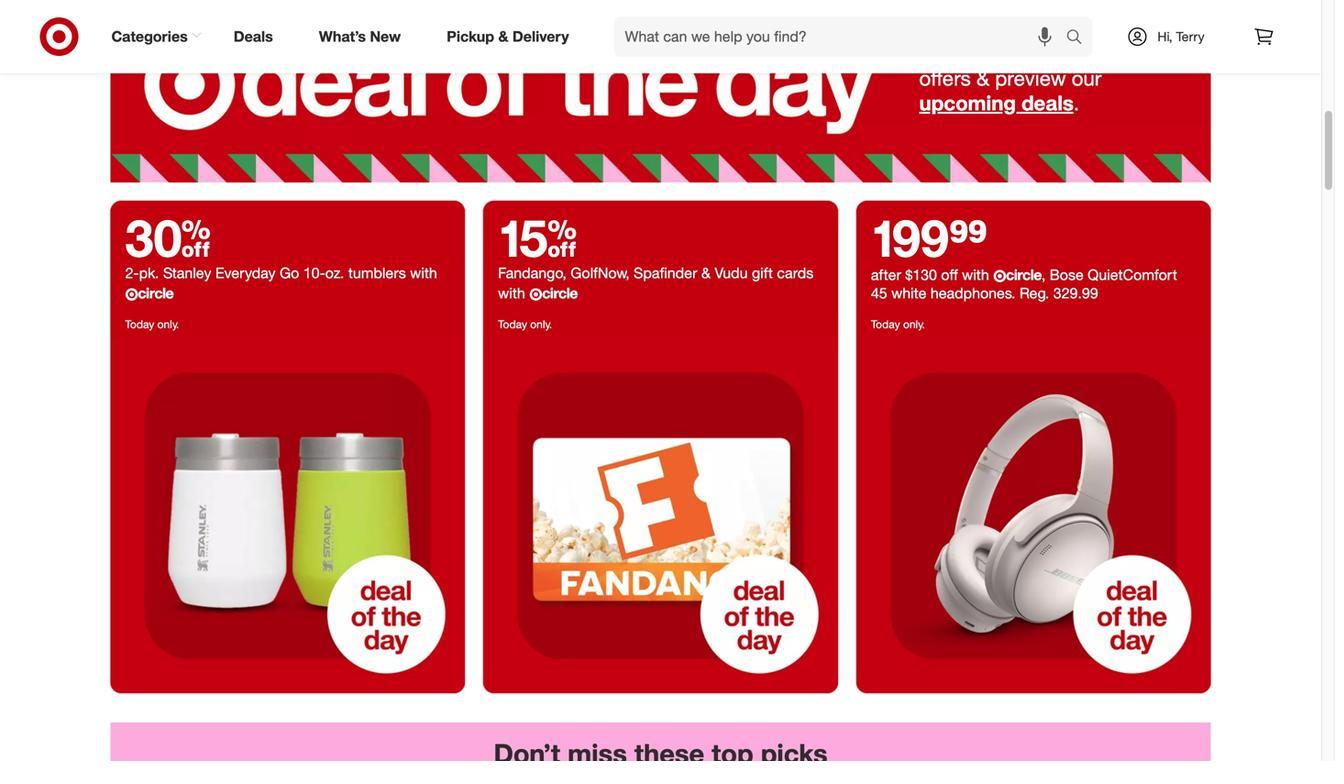 Task type: vqa. For each thing, say whether or not it's contained in the screenshot.
1st the Gourmia from the bottom
no



Task type: describe. For each thing, give the bounding box(es) containing it.
after $130 off with
[[871, 266, 994, 284]]

today only. for 30
[[125, 318, 179, 331]]

oz.
[[326, 264, 344, 282]]

circle down fandango,
[[542, 285, 578, 302]]

329.99
[[1054, 285, 1099, 302]]

deals link
[[218, 17, 296, 57]]

today for 30
[[125, 318, 154, 331]]

spafinder
[[634, 264, 698, 282]]

score today's ◎ circle offers & preview our upcoming deals .
[[920, 41, 1121, 116]]

new
[[370, 28, 401, 45]]

everyday
[[216, 264, 276, 282]]

2 horizontal spatial with
[[963, 266, 990, 284]]

upcoming
[[920, 90, 1017, 116]]

our
[[1072, 66, 1102, 91]]

what's new
[[319, 28, 401, 45]]

3 only. from the left
[[904, 318, 925, 331]]

hi,
[[1158, 28, 1173, 44]]

pickup
[[447, 28, 495, 45]]

delivery
[[513, 28, 569, 45]]

& inside fandango, golfnow, spafinder & vudu gift cards with
[[702, 264, 711, 282]]

golfnow,
[[571, 264, 630, 282]]

3 today from the left
[[871, 318, 901, 331]]

stanley
[[163, 264, 211, 282]]

today's
[[979, 41, 1044, 66]]

15
[[498, 207, 577, 269]]

headphones.
[[931, 285, 1016, 302]]

white
[[892, 285, 927, 302]]

target deal of the day image for after $130 off with
[[857, 339, 1212, 693]]

pickup & delivery link
[[431, 17, 592, 57]]

deals
[[234, 28, 273, 45]]

search button
[[1058, 17, 1102, 61]]

bose
[[1050, 266, 1084, 284]]

reg.
[[1020, 285, 1050, 302]]

199
[[871, 207, 950, 269]]

only. for 15
[[531, 318, 552, 331]]

What can we help you find? suggestions appear below search field
[[614, 17, 1071, 57]]

& inside score today's ◎ circle offers & preview our upcoming deals .
[[977, 66, 990, 91]]

deals
[[1022, 90, 1074, 116]]

circle inside score today's ◎ circle offers & preview our upcoming deals .
[[1068, 41, 1121, 66]]

gift
[[752, 264, 773, 282]]

199 99
[[871, 207, 988, 269]]

score
[[920, 41, 974, 66]]

offers
[[920, 66, 971, 91]]

circle up reg.
[[1007, 266, 1042, 284]]

target deal of the day image for 2-pk. stanley everyday go 10-oz. tumblers with
[[111, 339, 465, 693]]

vudu
[[715, 264, 748, 282]]

3 today only. from the left
[[871, 318, 925, 331]]



Task type: locate. For each thing, give the bounding box(es) containing it.
today only. down fandango,
[[498, 318, 552, 331]]

1 today only. from the left
[[125, 318, 179, 331]]

terry
[[1177, 28, 1205, 44]]

what's
[[319, 28, 366, 45]]

◎
[[1049, 45, 1068, 65]]

1 horizontal spatial today only.
[[498, 318, 552, 331]]

what's new link
[[303, 17, 424, 57]]

go
[[280, 264, 299, 282]]

circle
[[1068, 41, 1121, 66], [1007, 266, 1042, 284], [138, 285, 174, 302], [542, 285, 578, 302]]

today down 45
[[871, 318, 901, 331]]

only. down fandango,
[[531, 318, 552, 331]]

1 horizontal spatial only.
[[531, 318, 552, 331]]

2 horizontal spatial only.
[[904, 318, 925, 331]]

today down fandango,
[[498, 318, 528, 331]]

2 vertical spatial &
[[702, 264, 711, 282]]

today only. down pk.
[[125, 318, 179, 331]]

45
[[871, 285, 888, 302]]

carousel region
[[111, 723, 1212, 762]]

0 horizontal spatial with
[[410, 264, 437, 282]]

1 horizontal spatial today
[[498, 318, 528, 331]]

with
[[410, 264, 437, 282], [963, 266, 990, 284], [498, 285, 526, 302]]

search
[[1058, 29, 1102, 47]]

1 only. from the left
[[157, 318, 179, 331]]

1 horizontal spatial &
[[702, 264, 711, 282]]

circle inside '30 2-pk. stanley everyday go 10-oz. tumblers with circle'
[[138, 285, 174, 302]]

circle down pk.
[[138, 285, 174, 302]]

today for 15
[[498, 318, 528, 331]]

99
[[950, 207, 988, 269]]

2 horizontal spatial today
[[871, 318, 901, 331]]

with down fandango,
[[498, 285, 526, 302]]

only.
[[157, 318, 179, 331], [531, 318, 552, 331], [904, 318, 925, 331]]

2 today only. from the left
[[498, 318, 552, 331]]

today down 2-
[[125, 318, 154, 331]]

2 horizontal spatial &
[[977, 66, 990, 91]]

& right the pickup
[[499, 28, 509, 45]]

, bose quietcomfort 45 white headphones. reg. 329.99
[[871, 266, 1178, 302]]

30 2-pk. stanley everyday go 10-oz. tumblers with circle
[[125, 207, 437, 302]]

categories
[[111, 28, 188, 45]]

with right tumblers
[[410, 264, 437, 282]]

only. for 30
[[157, 318, 179, 331]]

2 only. from the left
[[531, 318, 552, 331]]

today only. for 15
[[498, 318, 552, 331]]

& right offers
[[977, 66, 990, 91]]

off
[[942, 266, 959, 284]]

circle up .
[[1068, 41, 1121, 66]]

target deal of the day image
[[111, 3, 1212, 183], [857, 339, 1212, 693], [111, 339, 465, 693], [484, 339, 838, 693]]

0 horizontal spatial &
[[499, 28, 509, 45]]

2-
[[125, 264, 139, 282]]

1 horizontal spatial with
[[498, 285, 526, 302]]

categories link
[[96, 17, 211, 57]]

$130
[[906, 266, 938, 284]]

& left vudu
[[702, 264, 711, 282]]

target deal of the day image for fandango, golfnow, spafinder & vudu gift cards with
[[484, 339, 838, 693]]

after
[[871, 266, 902, 284]]

,
[[1042, 266, 1046, 284]]

pk.
[[139, 264, 159, 282]]

tumblers
[[348, 264, 406, 282]]

today only.
[[125, 318, 179, 331], [498, 318, 552, 331], [871, 318, 925, 331]]

today only. down white
[[871, 318, 925, 331]]

pickup & delivery
[[447, 28, 569, 45]]

hi, terry
[[1158, 28, 1205, 44]]

today
[[125, 318, 154, 331], [498, 318, 528, 331], [871, 318, 901, 331]]

&
[[499, 28, 509, 45], [977, 66, 990, 91], [702, 264, 711, 282]]

preview
[[996, 66, 1067, 91]]

0 horizontal spatial today only.
[[125, 318, 179, 331]]

only. down the stanley
[[157, 318, 179, 331]]

1 vertical spatial &
[[977, 66, 990, 91]]

only. down white
[[904, 318, 925, 331]]

0 horizontal spatial today
[[125, 318, 154, 331]]

0 vertical spatial &
[[499, 28, 509, 45]]

2 horizontal spatial today only.
[[871, 318, 925, 331]]

10-
[[303, 264, 326, 282]]

1 today from the left
[[125, 318, 154, 331]]

fandango, golfnow, spafinder & vudu gift cards with
[[498, 264, 814, 302]]

fandango,
[[498, 264, 567, 282]]

2 today from the left
[[498, 318, 528, 331]]

with up headphones.
[[963, 266, 990, 284]]

cards
[[778, 264, 814, 282]]

.
[[1074, 90, 1080, 116]]

with inside '30 2-pk. stanley everyday go 10-oz. tumblers with circle'
[[410, 264, 437, 282]]

0 horizontal spatial only.
[[157, 318, 179, 331]]

quietcomfort
[[1088, 266, 1178, 284]]

with inside fandango, golfnow, spafinder & vudu gift cards with
[[498, 285, 526, 302]]

30
[[125, 207, 211, 269]]



